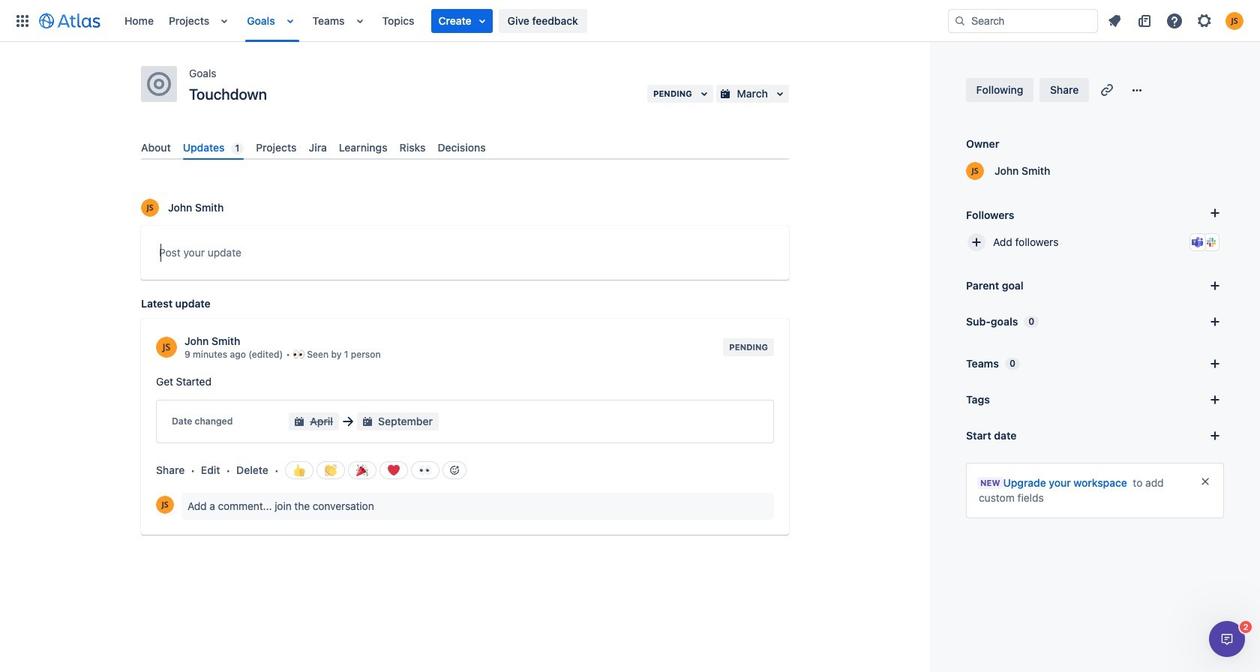 Task type: describe. For each thing, give the bounding box(es) containing it.
list item inside list
[[431, 9, 493, 33]]

goal icon image
[[147, 72, 171, 96]]

:eyes: image
[[419, 465, 431, 477]]

:clap: image
[[325, 465, 337, 477]]

add reaction image
[[449, 465, 461, 477]]

Search field
[[949, 9, 1099, 33]]

1 horizontal spatial list
[[1102, 9, 1252, 33]]

slack logo showing nan channels are connected to this goal image
[[1206, 236, 1218, 248]]

add a follower image
[[1207, 204, 1225, 222]]

account image
[[1226, 12, 1244, 30]]

0 horizontal spatial list
[[117, 0, 949, 42]]

changed to image
[[339, 413, 357, 431]]

set start date image
[[1207, 427, 1225, 445]]



Task type: locate. For each thing, give the bounding box(es) containing it.
top element
[[9, 0, 949, 42]]

tab list
[[135, 135, 796, 160]]

:heart: image
[[388, 465, 400, 477], [388, 465, 400, 477]]

notifications image
[[1106, 12, 1124, 30]]

settings image
[[1196, 12, 1214, 30]]

add tag image
[[1207, 391, 1225, 409]]

Main content area, start typing to enter text. text field
[[159, 244, 772, 267]]

:clap: image
[[325, 465, 337, 477]]

help image
[[1166, 12, 1184, 30]]

None search field
[[949, 9, 1099, 33]]

close banner image
[[1200, 476, 1212, 488]]

list item
[[431, 9, 493, 33]]

switch to... image
[[14, 12, 32, 30]]

more icon image
[[1129, 81, 1147, 99]]

list
[[117, 0, 949, 42], [1102, 9, 1252, 33]]

msteams logo showing  channels are connected to this goal image
[[1193, 236, 1205, 248]]

add follower image
[[968, 233, 986, 251]]

:thumbsup: image
[[293, 465, 305, 477], [293, 465, 305, 477]]

dialog
[[1210, 621, 1246, 657]]

:tada: image
[[356, 465, 368, 477]]

banner
[[0, 0, 1261, 42]]

add team image
[[1207, 355, 1225, 373]]

search image
[[955, 15, 967, 27]]

:tada: image
[[356, 465, 368, 477]]

:eyes: image
[[419, 465, 431, 477]]



Task type: vqa. For each thing, say whether or not it's contained in the screenshot.
:clap: image
yes



